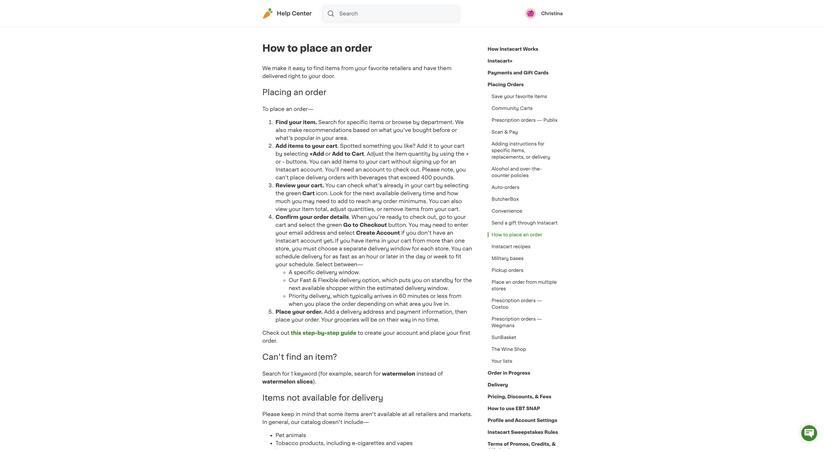 Task type: vqa. For each thing, say whether or not it's contained in the screenshot.
Address within "nter your email address and select"
yes



Task type: describe. For each thing, give the bounding box(es) containing it.
place inside to create your account and place your first order.
[[431, 331, 446, 336]]

flexible
[[318, 278, 339, 283]]

can't find an item?
[[263, 354, 337, 361]]

orders for auto-orders
[[505, 185, 520, 190]]

to right go
[[447, 215, 453, 220]]

for down choose
[[324, 254, 331, 259]]

multiple
[[538, 280, 557, 285]]

an inside 'how to place an order' link
[[524, 233, 529, 237]]

and inside the alcohol and over-the- counter policies
[[511, 167, 519, 171]]

delivery up flexible
[[317, 270, 338, 275]]

we inside we make it easy to find items from your favorite retailers and have them delivered right to your door.
[[263, 66, 271, 71]]

cart. inside icon. look for the next available delivery time and how much you may need to add to reach any order minimums. you can also view your item total, adjust quantities, or remove items from your cart.
[[448, 207, 460, 212]]

the wine shop link
[[488, 344, 531, 356]]

will
[[361, 317, 369, 323]]

items down popular
[[288, 143, 304, 149]]

or left browse
[[386, 120, 391, 125]]

check inside . when you're ready to check out, go to your cart and select the green
[[410, 215, 426, 220]]

the left the + on the right top
[[456, 151, 465, 157]]

to inside to create your account and place your first order.
[[358, 331, 364, 336]]

check
[[263, 331, 280, 336]]

find inside we make it easy to find items from your favorite retailers and have them delivered right to your door.
[[314, 66, 324, 71]]

out.
[[411, 167, 421, 172]]

in down create account
[[382, 238, 386, 244]]

the right standby
[[464, 278, 472, 283]]

specific inside the search for specific items or browse by department. we also make recommendations based on what you've bought before or what's popular in your area.
[[347, 120, 368, 125]]

and down use
[[505, 419, 514, 423]]

for right search
[[374, 371, 381, 377]]

instacart up the military
[[492, 245, 513, 249]]

alcohol and over-the- counter policies
[[492, 167, 542, 178]]

please for items not available for delivery
[[263, 412, 280, 417]]

add up the -
[[276, 143, 287, 149]]

fit
[[456, 254, 462, 259]]

what's inside the search for specific items or browse by department. we also make recommendations based on what you've bought before or what's popular in your area.
[[276, 135, 293, 141]]

beverages
[[360, 175, 387, 180]]

please keep in mind that some items aren't available at all retailers and markets. in general, our catalog doesn't include—
[[263, 412, 473, 425]]

& right fast
[[313, 278, 317, 283]]

or down each
[[427, 254, 433, 259]]

pet animals tobacco products, including e-cigarettes and vapes
[[276, 433, 413, 447]]

it inside . spotted something you like? add it to your cart by selecting
[[429, 143, 433, 149]]

you up account.
[[310, 159, 319, 164]]

retailers inside we make it easy to find items from your favorite retailers and have them delivered right to your door.
[[390, 66, 411, 71]]

prescription orders — costco
[[492, 299, 543, 310]]

you've
[[394, 128, 412, 133]]

place right to
[[270, 106, 285, 112]]

. down standby
[[448, 286, 449, 291]]

also inside the search for specific items or browse by department. we also make recommendations based on what you've bought before or what's popular in your area.
[[276, 128, 287, 133]]

from inside icon. look for the next available delivery time and how much you may need to add to reach any order minimums. you can also view your item total, adjust quantities, or remove items from your cart.
[[421, 207, 434, 212]]

(for
[[319, 371, 328, 377]]

an inside if you don't have an instacart account yet
[[447, 230, 454, 236]]

& left fees
[[535, 395, 539, 400]]

an up the with
[[356, 167, 362, 172]]

keyword
[[295, 371, 317, 377]]

center
[[292, 11, 312, 16]]

1 vertical spatial may
[[420, 222, 432, 228]]

address for email
[[305, 230, 326, 236]]

progress
[[509, 371, 531, 376]]

& left pay
[[505, 130, 508, 135]]

Search search field
[[339, 6, 459, 21]]

by-
[[318, 331, 327, 336]]

for inside puts you on standby for the next available shopper within the estimated delivery window
[[455, 278, 462, 283]]

1 vertical spatial your
[[492, 359, 502, 364]]

if you don't have an instacart account yet
[[276, 230, 454, 244]]

an up keyword on the bottom of page
[[304, 354, 313, 361]]

military bases link
[[488, 253, 528, 265]]

orders inside the please note, you can't place delivery orders with beverages that exceed 400 pounds.
[[329, 175, 346, 180]]

prescription orders — wegmans link
[[488, 314, 563, 332]]

& inside terms of promos, credits, & gift cards
[[552, 442, 556, 447]]

the inside if you have items in your cart from more than one store, you must choose a separate delivery window for each store. you can schedule delivery for as fast as an hour or later in the day or week to fit your schedule. select between—
[[406, 254, 415, 259]]

confirm your order details
[[276, 215, 349, 220]]

christina
[[542, 11, 563, 16]]

).
[[313, 379, 317, 385]]

can inside can add items to your cart without signing up for an instacart account. you'll need an account to check out.
[[321, 159, 330, 164]]

instacart right through
[[538, 221, 558, 225]]

snap
[[527, 407, 541, 411]]

to left use
[[500, 407, 505, 411]]

priority delivery, which typically arrives in 60 minutes or less from when you place the order depending on what area you live in.
[[289, 294, 462, 307]]

account.
[[301, 167, 324, 172]]

cart inside you can check what's already in your cart by selecting the green
[[424, 183, 435, 188]]

in right order
[[503, 371, 508, 376]]

for inside the search for specific items or browse by department. we also make recommendations based on what you've bought before or what's popular in your area.
[[338, 120, 346, 125]]

or right before
[[452, 128, 457, 133]]

have inside if you don't have an instacart account yet
[[433, 230, 446, 236]]

prescription for prescription orders — costco
[[492, 299, 520, 303]]

then
[[455, 309, 467, 315]]

choose
[[318, 246, 338, 251]]

you can check what's already in your cart by selecting the green
[[276, 183, 469, 196]]

orders for prescription orders — wegmans
[[521, 317, 536, 322]]

search for recommendations
[[319, 120, 337, 125]]

an up door.
[[330, 44, 343, 53]]

some
[[329, 412, 343, 417]]

your inside save your favorite items link
[[504, 94, 515, 99]]

an left order—
[[286, 106, 293, 112]]

items inside can add items to your cart without signing up for an instacart account. you'll need an account to check out.
[[343, 159, 358, 164]]

order down through
[[530, 233, 543, 237]]

address for delivery
[[363, 309, 385, 315]]

you inside puts you on standby for the next available shopper within the estimated delivery window
[[412, 278, 422, 283]]

the inside . when you're ready to check out, go to your cart and select the green
[[317, 222, 325, 228]]

christina link
[[526, 8, 563, 19]]

0 vertical spatial how to place an order
[[263, 44, 372, 53]]

instacart inside can add items to your cart without signing up for an instacart account. you'll need an account to check out.
[[276, 167, 299, 172]]

select inside nter your email address and select
[[339, 230, 355, 236]]

delivery inside puts you on standby for the next available shopper within the estimated delivery window
[[405, 286, 426, 291]]

delivery inside icon. look for the next available delivery time and how much you may need to add to reach any order minimums. you can also view your item total, adjust quantities, or remove items from your cart.
[[401, 191, 422, 196]]

to right easy
[[307, 66, 312, 71]]

the inside you can check what's already in your cart by selecting the green
[[276, 191, 285, 196]]

and inside please keep in mind that some items aren't available at all retailers and markets. in general, our catalog doesn't include—
[[439, 412, 449, 417]]

— for prescription orders — wegmans
[[537, 317, 543, 322]]

a inside if you have items in your cart from more than one store, you must choose a separate delivery window for each store. you can schedule delivery for as fast as an hour or later in the day or week to fit your schedule. select between—
[[339, 246, 342, 251]]

cigarettes
[[358, 441, 385, 447]]

instead
[[417, 371, 437, 377]]

to right the go
[[353, 222, 359, 228]]

option,
[[362, 278, 381, 283]]

gift inside payments and gift cards link
[[524, 71, 533, 75]]

confirm
[[276, 215, 299, 220]]

instructions
[[510, 142, 537, 146]]

store.
[[435, 246, 450, 251]]

or inside icon. look for the next available delivery time and how much you may need to add to reach any order minimums. you can also view your item total, adjust quantities, or remove items from your cart.
[[377, 207, 382, 212]]

to up go to checkout button. you may need to e
[[403, 215, 409, 220]]

can inside you can check what's already in your cart by selecting the green
[[337, 183, 346, 188]]

gift
[[509, 221, 517, 225]]

delivery,
[[309, 294, 332, 299]]

place up easy
[[300, 44, 328, 53]]

to down look
[[331, 199, 337, 204]]

2 vertical spatial specific
[[294, 270, 315, 275]]

from inside if you have items in your cart from more than one store, you must choose a separate delivery window for each store. you can schedule delivery for as fast as an hour or later in the day or week to fit your schedule. select between—
[[413, 238, 425, 244]]

orders for prescription orders — publix
[[521, 118, 536, 123]]

how to use ebt snap link
[[488, 403, 541, 415]]

add down "spotted"
[[332, 151, 344, 157]]

item.
[[303, 120, 317, 125]]

cart up the +add or add to cart
[[326, 143, 338, 149]]

of inside terms of promos, credits, & gift cards
[[504, 442, 509, 447]]

1 horizontal spatial cart
[[352, 151, 364, 157]]

for up 'some'
[[339, 394, 350, 402]]

the inside priority delivery, which typically arrives in 60 minutes or less from when you place the order depending on what area you live in.
[[332, 302, 341, 307]]

instacart recipes link
[[488, 241, 535, 253]]

orders for prescription orders — costco
[[521, 299, 536, 303]]

item inside . adjust the item quantity by using the + or - buttons.
[[395, 151, 407, 157]]

store,
[[276, 246, 291, 251]]

you up don't
[[409, 222, 419, 228]]

to up easy
[[288, 44, 298, 53]]

puts
[[399, 278, 411, 283]]

item?
[[315, 354, 337, 361]]

save your favorite items
[[492, 94, 548, 99]]

to down "spotted"
[[345, 151, 351, 157]]

in right later
[[400, 254, 405, 259]]

all
[[409, 412, 415, 417]]

general,
[[269, 420, 290, 425]]

don't
[[418, 230, 432, 236]]

item inside icon. look for the next available delivery time and how much you may need to add to reach any order minimums. you can also view your item total, adjust quantities, or remove items from your cart.
[[302, 207, 314, 212]]

like?
[[404, 143, 416, 149]]

you inside icon. look for the next available delivery time and how much you may need to add to reach any order minimums. you can also view your item total, adjust quantities, or remove items from your cart.
[[292, 199, 302, 204]]

items inside the search for specific items or browse by department. we also make recommendations based on what you've bought before or what's popular in your area.
[[370, 120, 384, 125]]

to down the without
[[387, 167, 392, 172]]

gift inside terms of promos, credits, & gift cards
[[488, 449, 498, 450]]

need inside can add items to your cart without signing up for an instacart account. you'll need an account to check out.
[[341, 167, 354, 172]]

check inside can add items to your cart without signing up for an instacart account. you'll need an account to check out.
[[393, 167, 409, 172]]

community carts link
[[488, 103, 537, 114]]

have inside if you have items in your cart from more than one store, you must choose a separate delivery window for each store. you can schedule delivery for as fast as an hour or later in the day or week to fit your schedule. select between—
[[352, 238, 364, 244]]

an inside if you have items in your cart from more than one store, you must choose a separate delivery window for each store. you can schedule delivery for as fast as an hour or later in the day or week to fit your schedule. select between—
[[359, 254, 365, 259]]

. up choose
[[333, 238, 335, 244]]

to down easy
[[302, 74, 307, 79]]

0 horizontal spatial cart
[[303, 191, 316, 196]]

depending
[[357, 302, 386, 307]]

add inside icon. look for the next available delivery time and how much you may need to add to reach any order minimums. you can also view your item total, adjust quantities, or remove items from your cart.
[[338, 199, 348, 204]]

1 as from the left
[[333, 254, 339, 259]]

0 vertical spatial order.
[[307, 309, 323, 315]]

animals
[[286, 433, 306, 439]]

less
[[437, 294, 448, 299]]

1 vertical spatial favorite
[[516, 94, 534, 99]]

1 horizontal spatial cards
[[534, 71, 549, 75]]

to down popular
[[305, 143, 311, 149]]

place down gift
[[510, 233, 522, 237]]

convenience link
[[488, 205, 527, 217]]

fast
[[340, 254, 350, 259]]

terms of promos, credits, & gift cards link
[[488, 439, 563, 450]]

by inside you can check what's already in your cart by selecting the green
[[436, 183, 443, 188]]

or inside adding instructions for specific items, replacements, or delivery
[[526, 155, 531, 160]]

or right +add
[[326, 151, 331, 157]]

. adjust the item quantity by using the + or - buttons.
[[276, 151, 469, 164]]

cart inside if you have items in your cart from more than one store, you must choose a separate delivery window for each store. you can schedule delivery for as fast as an hour or later in the day or week to fit your schedule. select between—
[[401, 238, 412, 244]]

1 vertical spatial find
[[286, 354, 302, 361]]

can inside if you have items in your cart from more than one store, you must choose a separate delivery window for each store. you can schedule delivery for as fast as an hour or later in the day or week to fit your schedule. select between—
[[463, 246, 472, 251]]

delivery down must
[[301, 254, 322, 259]]

and inside to create your account and place your first order.
[[420, 331, 430, 336]]

with
[[347, 175, 358, 180]]

using
[[440, 151, 455, 157]]

one
[[455, 238, 465, 244]]

area.
[[335, 135, 348, 141]]

a specific delivery window.
[[289, 270, 361, 275]]

placing for placing an order
[[263, 89, 292, 96]]

instacart sweepstakes rules link
[[488, 427, 559, 439]]

within
[[350, 286, 366, 291]]

1 horizontal spatial how to place an order
[[492, 233, 543, 237]]

you inside if you have items in your cart from more than one store, you must choose a separate delivery window for each store. you can schedule delivery for as fast as an hour or later in the day or week to fit your schedule. select between—
[[452, 246, 461, 251]]

and inside pet animals tobacco products, including e-cigarettes and vapes
[[386, 441, 396, 447]]

for up the day
[[412, 246, 420, 251]]

delivery inside adding instructions for specific items, replacements, or delivery
[[532, 155, 551, 160]]

prescription orders — costco link
[[488, 295, 563, 314]]

. for spotted
[[338, 143, 339, 149]]

this
[[291, 331, 302, 336]]

items inside icon. look for the next available delivery time and how much you may need to add to reach any order minimums. you can also view your item total, adjust quantities, or remove items from your cart.
[[405, 207, 420, 212]]

an up note,
[[450, 159, 457, 164]]

in inside priority delivery, which typically arrives in 60 minutes or less from when you place the order depending on what area you live in.
[[393, 294, 398, 299]]

order inside priority delivery, which typically arrives in 60 minutes or less from when you place the order depending on what area you live in.
[[342, 302, 356, 307]]

works
[[523, 47, 539, 51]]

bought
[[413, 128, 432, 133]]

1 vertical spatial watermelon
[[263, 379, 296, 385]]

order up order—
[[305, 89, 327, 96]]

account inside if you don't have an instacart account yet
[[301, 238, 322, 244]]

your inside you can check what's already in your cart by selecting the green
[[411, 183, 423, 188]]

in inside please keep in mind that some items aren't available at all retailers and markets. in general, our catalog doesn't include—
[[296, 412, 301, 417]]

which inside priority delivery, which typically arrives in 60 minutes or less from when you place the order depending on what area you live in.
[[333, 294, 349, 299]]

shop
[[515, 347, 527, 352]]

may inside icon. look for the next available delivery time and how much you may need to add to reach any order minimums. you can also view your item total, adjust quantities, or remove items from your cart.
[[303, 199, 315, 204]]

delivery up aren't
[[352, 394, 384, 402]]

first
[[460, 331, 471, 336]]

when
[[352, 215, 367, 220]]

green inside you can check what's already in your cart by selecting the green
[[286, 191, 301, 196]]

pet
[[276, 433, 285, 439]]

delivery inside the add a delivery address and payment information, then place your order. your groceries will be on their way in no time.
[[341, 309, 362, 315]]

you inside . spotted something you like? add it to your cart by selecting
[[393, 143, 403, 149]]

a for gift
[[505, 221, 508, 225]]

if
[[402, 230, 405, 236]]

. for adjust
[[364, 151, 366, 157]]

place inside the please note, you can't place delivery orders with beverages that exceed 400 pounds.
[[290, 175, 305, 180]]

placing orders link
[[488, 79, 524, 91]]

and inside the add a delivery address and payment information, then place your order. your groceries will be on their way in no time.
[[386, 309, 396, 315]]

e-
[[352, 441, 358, 447]]

or left later
[[380, 254, 385, 259]]

alcohol and over-the- counter policies link
[[488, 163, 563, 182]]

at
[[402, 412, 407, 417]]

search for specific items or browse by department. we also make recommendations based on what you've bought before or what's popular in your area.
[[276, 120, 464, 141]]

scan
[[492, 130, 504, 135]]

without
[[391, 159, 411, 164]]

use
[[506, 407, 515, 411]]

slices
[[297, 379, 313, 385]]

order. inside to create your account and place your first order.
[[263, 338, 278, 344]]

— for prescription orders — publix
[[537, 118, 543, 123]]

butcherbox
[[492, 197, 519, 202]]

0 vertical spatial cart.
[[311, 183, 324, 188]]

and inside icon. look for the next available delivery time and how much you may need to add to reach any order minimums. you can also view your item total, adjust quantities, or remove items from your cart.
[[436, 191, 446, 196]]

on inside the add a delivery address and payment information, then place your order. your groceries will be on their way in no time.
[[379, 317, 386, 323]]

order down total,
[[314, 215, 329, 220]]

department.
[[421, 120, 454, 125]]

can't
[[263, 354, 284, 361]]

example,
[[329, 371, 353, 377]]

an down right
[[294, 89, 303, 96]]

and up 'orders'
[[514, 71, 523, 75]]

the down option,
[[367, 286, 376, 291]]

and inside we make it easy to find items from your favorite retailers and have them delivered right to your door.
[[413, 66, 423, 71]]



Task type: locate. For each thing, give the bounding box(es) containing it.
week
[[434, 254, 448, 259]]

selecting up buttons.
[[284, 151, 308, 157]]

cart inside . spotted something you like? add it to your cart by selecting
[[454, 143, 465, 149]]

account down way
[[397, 331, 418, 336]]

1 horizontal spatial your
[[492, 359, 502, 364]]

0 vertical spatial please
[[422, 167, 440, 172]]

placing down delivered
[[263, 89, 292, 96]]

your up this step-by-step guide link
[[322, 317, 333, 323]]

add
[[276, 143, 287, 149], [417, 143, 428, 149], [332, 151, 344, 157], [324, 309, 335, 315]]

items
[[263, 394, 285, 402]]

cart inside can add items to your cart without signing up for an instacart account. you'll need an account to check out.
[[379, 159, 390, 164]]

make inside we make it easy to find items from your favorite retailers and have them delivered right to your door.
[[272, 66, 287, 71]]

1 horizontal spatial that
[[389, 175, 399, 180]]

a
[[505, 221, 508, 225], [339, 246, 342, 251], [336, 309, 340, 315]]

specific inside adding instructions for specific items, replacements, or delivery
[[492, 148, 511, 153]]

how instacart works link
[[488, 43, 539, 55]]

0 vertical spatial account
[[363, 167, 385, 172]]

how for how to use ebt snap link
[[488, 407, 499, 411]]

browse
[[392, 120, 412, 125]]

to place an order—
[[263, 106, 314, 112]]

place down when
[[276, 309, 291, 315]]

0 vertical spatial that
[[389, 175, 399, 180]]

please note, you can't place delivery orders with beverages that exceed 400 pounds.
[[276, 167, 466, 180]]

cards down 'works'
[[534, 71, 549, 75]]

delivery inside the please note, you can't place delivery orders with beverages that exceed 400 pounds.
[[306, 175, 327, 180]]

than
[[442, 238, 454, 244]]

0 horizontal spatial that
[[317, 412, 327, 417]]

orders down carts
[[521, 118, 536, 123]]

1 vertical spatial placing
[[263, 89, 292, 96]]

placing for placing orders
[[488, 82, 506, 87]]

how
[[448, 191, 459, 196]]

can inside icon. look for the next available delivery time and how much you may need to add to reach any order minimums. you can also view your item total, adjust quantities, or remove items from your cart.
[[440, 199, 450, 204]]

how to place an order up easy
[[263, 44, 372, 53]]

1 horizontal spatial as
[[351, 254, 357, 259]]

1 horizontal spatial what
[[395, 302, 408, 307]]

1 horizontal spatial select
[[339, 230, 355, 236]]

save your favorite items link
[[488, 91, 552, 103]]

account down button.
[[377, 230, 400, 236]]

instacart up the store,
[[276, 238, 299, 244]]

1 horizontal spatial account
[[515, 419, 536, 423]]

0 vertical spatial account
[[377, 230, 400, 236]]

how up instacart+ link
[[488, 47, 499, 51]]

cart inside . when you're ready to check out, go to your cart and select the green
[[276, 222, 286, 228]]

0 vertical spatial we
[[263, 66, 271, 71]]

0 vertical spatial retailers
[[390, 66, 411, 71]]

of right instead
[[438, 371, 443, 377]]

also down the how
[[451, 199, 462, 204]]

0 vertical spatial address
[[305, 230, 326, 236]]

need down go
[[433, 222, 446, 228]]

user avatar image
[[526, 8, 536, 19]]

on inside the search for specific items or browse by department. we also make recommendations based on what you've bought before or what's popular in your area.
[[371, 128, 378, 133]]

. inside . spotted something you like? add it to your cart by selecting
[[338, 143, 339, 149]]

prescription for prescription orders — publix
[[492, 118, 520, 123]]

select inside . when you're ready to check out, go to your cart and select the green
[[299, 222, 315, 228]]

by inside the search for specific items or browse by department. we also make recommendations based on what you've bought before or what's popular in your area.
[[413, 120, 420, 125]]

0 horizontal spatial specific
[[294, 270, 315, 275]]

it up right
[[288, 66, 292, 71]]

make down "find your item."
[[288, 128, 302, 133]]

0 horizontal spatial find
[[286, 354, 302, 361]]

0 vertical spatial it
[[288, 66, 292, 71]]

your inside . when you're ready to check out, go to your cart and select the green
[[454, 215, 466, 220]]

for right instructions
[[538, 142, 545, 146]]

what's inside you can check what's already in your cart by selecting the green
[[365, 183, 383, 188]]

0 horizontal spatial may
[[303, 199, 315, 204]]

green inside . when you're ready to check out, go to your cart and select the green
[[327, 222, 342, 228]]

— inside "prescription orders — wegmans"
[[537, 317, 543, 322]]

time
[[423, 191, 435, 196]]

2 vertical spatial account
[[397, 331, 418, 336]]

orders down the place an order from multiple stores link
[[521, 299, 536, 303]]

that inside the please note, you can't place delivery orders with beverages that exceed 400 pounds.
[[389, 175, 399, 180]]

in inside the search for specific items or browse by department. we also make recommendations based on what you've bought before or what's popular in your area.
[[316, 135, 321, 141]]

by inside . spotted something you like? add it to your cart by selecting
[[276, 151, 283, 157]]

how
[[263, 44, 285, 53], [488, 47, 499, 51], [492, 233, 503, 237], [488, 407, 499, 411]]

instacart up instacart+ link
[[500, 47, 522, 51]]

quantity
[[409, 151, 431, 157]]

0 horizontal spatial what
[[379, 128, 392, 133]]

go
[[343, 222, 352, 228]]

0 vertical spatial check
[[393, 167, 409, 172]]

items,
[[512, 148, 526, 153]]

of
[[438, 371, 443, 377], [504, 442, 509, 447]]

items down create account
[[366, 238, 380, 244]]

favorite
[[369, 66, 389, 71], [516, 94, 534, 99]]

specific up fast
[[294, 270, 315, 275]]

community
[[492, 106, 519, 111]]

order. up step-
[[305, 317, 320, 323]]

1 vertical spatial selecting
[[445, 183, 469, 188]]

our
[[291, 420, 300, 425]]

cards
[[534, 71, 549, 75], [499, 449, 513, 450]]

3 — from the top
[[537, 317, 543, 322]]

items inside if you have items in your cart from more than one store, you must choose a separate delivery window for each store. you can schedule delivery for as fast as an hour or later in the day or week to fit your schedule. select between—
[[366, 238, 380, 244]]

instacart
[[500, 47, 522, 51], [276, 167, 299, 172], [538, 221, 558, 225], [276, 238, 299, 244], [492, 245, 513, 249], [488, 431, 510, 435]]

1 horizontal spatial retailers
[[416, 412, 437, 417]]

1 vertical spatial please
[[263, 412, 280, 417]]

and up policies in the right of the page
[[511, 167, 519, 171]]

order down typically
[[342, 302, 356, 307]]

for right look
[[344, 191, 352, 196]]

1 horizontal spatial we
[[456, 120, 464, 125]]

or inside priority delivery, which typically arrives in 60 minutes or less from when you place the order depending on what area you live in.
[[431, 294, 436, 299]]

right
[[288, 74, 301, 79]]

1 vertical spatial —
[[537, 299, 543, 303]]

1 vertical spatial what
[[395, 302, 408, 307]]

placing orders
[[488, 82, 524, 87]]

delivery up 'hour'
[[368, 246, 389, 251]]

0 horizontal spatial account
[[377, 230, 400, 236]]

1 vertical spatial account
[[515, 419, 536, 423]]

standby
[[432, 278, 454, 283]]

items up publix in the top right of the page
[[535, 94, 548, 99]]

0 horizontal spatial check
[[348, 183, 364, 188]]

window
[[391, 246, 411, 251], [428, 286, 448, 291]]

check inside you can check what's already in your cart by selecting the green
[[348, 183, 364, 188]]

— for prescription orders — costco
[[537, 299, 543, 303]]

adding
[[492, 142, 509, 146]]

+add
[[310, 151, 324, 157]]

0 horizontal spatial need
[[316, 199, 330, 204]]

2 horizontal spatial specific
[[492, 148, 511, 153]]

to down . spotted something you like? add it to your cart by selecting
[[359, 159, 365, 164]]

instacart inside "link"
[[488, 431, 510, 435]]

may up don't
[[420, 222, 432, 228]]

1 vertical spatial retailers
[[416, 412, 437, 417]]

the up the without
[[385, 151, 394, 157]]

1 vertical spatial place
[[276, 309, 291, 315]]

1 horizontal spatial which
[[382, 278, 398, 283]]

2 prescription from the top
[[492, 299, 520, 303]]

on inside puts you on standby for the next available shopper within the estimated delivery window
[[424, 278, 431, 283]]

orders for pickup orders
[[509, 268, 524, 273]]

in inside the add a delivery address and payment information, then place your order. your groceries will be on their way in no time.
[[413, 317, 417, 323]]

window up 'less'
[[428, 286, 448, 291]]

order inside 'place an order from multiple stores'
[[513, 280, 525, 285]]

2 vertical spatial a
[[336, 309, 340, 315]]

out
[[281, 331, 290, 336]]

buttons.
[[286, 159, 308, 164]]

to left "reach" on the left
[[349, 199, 355, 204]]

to up instacart recipes link
[[504, 233, 508, 237]]

1 horizontal spatial item
[[395, 151, 407, 157]]

or left the -
[[276, 159, 281, 164]]

items down minimums.
[[405, 207, 420, 212]]

prescription for prescription orders — wegmans
[[492, 317, 520, 322]]

-
[[282, 159, 285, 164]]

0 horizontal spatial green
[[286, 191, 301, 196]]

as
[[333, 254, 339, 259], [351, 254, 357, 259]]

retailers inside please keep in mind that some items aren't available at all retailers and markets. in general, our catalog doesn't include—
[[416, 412, 437, 417]]

delivered
[[263, 74, 287, 79]]

place inside 'place an order from multiple stores'
[[492, 280, 505, 285]]

0 vertical spatial what's
[[276, 135, 293, 141]]

can down the how
[[440, 199, 450, 204]]

0 vertical spatial cards
[[534, 71, 549, 75]]

prescription inside prescription orders — costco
[[492, 299, 520, 303]]

in inside you can check what's already in your cart by selecting the green
[[405, 183, 410, 188]]

2 — from the top
[[537, 299, 543, 303]]

1 horizontal spatial watermelon
[[382, 371, 416, 377]]

0 horizontal spatial next
[[289, 286, 301, 291]]

you're
[[369, 215, 385, 220]]

order up remove at the left top of page
[[384, 199, 398, 204]]

account inside can add items to your cart without signing up for an instacart account. you'll need an account to check out.
[[363, 167, 385, 172]]

community carts
[[492, 106, 533, 111]]

how for 'how to place an order' link
[[492, 233, 503, 237]]

green
[[286, 191, 301, 196], [327, 222, 342, 228]]

orders down "prescription orders — costco" link
[[521, 317, 536, 322]]

1 vertical spatial prescription
[[492, 299, 520, 303]]

selecting up the how
[[445, 183, 469, 188]]

you up fit
[[452, 246, 461, 251]]

place down delivery,
[[316, 302, 331, 307]]

0 horizontal spatial cart.
[[311, 183, 324, 188]]

that inside please keep in mind that some items aren't available at all retailers and markets. in general, our catalog doesn't include—
[[317, 412, 327, 417]]

or left 'less'
[[431, 294, 436, 299]]

— inside prescription orders — costco
[[537, 299, 543, 303]]

as down separate
[[351, 254, 357, 259]]

through
[[518, 221, 536, 225]]

step
[[327, 331, 340, 336]]

0 vertical spatial selecting
[[284, 151, 308, 157]]

1 horizontal spatial specific
[[347, 120, 368, 125]]

lists
[[503, 359, 513, 364]]

a for delivery
[[336, 309, 340, 315]]

check left "out,"
[[410, 215, 426, 220]]

cart down review your cart.
[[303, 191, 316, 196]]

make inside the search for specific items or browse by department. we also make recommendations based on what you've bought before or what's popular in your area.
[[288, 128, 302, 133]]

send a gift through instacart link
[[488, 217, 562, 229]]

orders inside prescription orders — costco
[[521, 299, 536, 303]]

or inside . adjust the item quantity by using the + or - buttons.
[[276, 159, 281, 164]]

it inside we make it easy to find items from your favorite retailers and have them delivered right to your door.
[[288, 66, 292, 71]]

and inside . when you're ready to check out, go to your cart and select the green
[[288, 222, 298, 228]]

available inside icon. look for the next available delivery time and how much you may need to add to reach any order minimums. you can also view your item total, adjust quantities, or remove items from your cart.
[[376, 191, 399, 196]]

items not available for delivery
[[263, 394, 384, 402]]

place an order from multiple stores
[[492, 280, 557, 291]]

have inside we make it easy to find items from your favorite retailers and have them delivered right to your door.
[[424, 66, 437, 71]]

specific up based
[[347, 120, 368, 125]]

in
[[316, 135, 321, 141], [405, 183, 410, 188], [382, 238, 386, 244], [400, 254, 405, 259], [393, 294, 398, 299], [413, 317, 417, 323], [503, 371, 508, 376], [296, 412, 301, 417]]

. left 'adjust'
[[364, 151, 366, 157]]

find up door.
[[314, 66, 324, 71]]

1 vertical spatial what's
[[365, 183, 383, 188]]

cards inside terms of promos, credits, & gift cards
[[499, 449, 513, 450]]

help
[[277, 11, 291, 16]]

more
[[427, 238, 441, 244]]

cart down if
[[401, 238, 412, 244]]

add items to your cart
[[276, 143, 338, 149]]

for inside adding instructions for specific items, replacements, or delivery
[[538, 142, 545, 146]]

1 horizontal spatial what's
[[365, 183, 383, 188]]

in
[[263, 420, 267, 425]]

day
[[416, 254, 426, 259]]

cart up time on the top right of page
[[424, 183, 435, 188]]

placing
[[488, 82, 506, 87], [263, 89, 292, 96]]

delivery
[[488, 383, 509, 388]]

selecting inside . spotted something you like? add it to your cart by selecting
[[284, 151, 308, 157]]

please up in
[[263, 412, 280, 417]]

. spotted something you like? add it to your cart by selecting
[[276, 143, 465, 157]]

instacart inside if you don't have an instacart account yet
[[276, 238, 299, 244]]

available inside puts you on standby for the next available shopper within the estimated delivery window
[[302, 286, 325, 291]]

any
[[372, 199, 382, 204]]

placing an order
[[263, 89, 327, 96]]

0 horizontal spatial as
[[333, 254, 339, 259]]

for left 1
[[282, 371, 290, 377]]

an inside 'place an order from multiple stores'
[[506, 280, 512, 285]]

1 prescription from the top
[[492, 118, 520, 123]]

you inside icon. look for the next available delivery time and how much you may need to add to reach any order minimums. you can also view your item total, adjust quantities, or remove items from your cart.
[[429, 199, 439, 204]]

1 horizontal spatial may
[[420, 222, 432, 228]]

0 horizontal spatial also
[[276, 128, 287, 133]]

prescription down community
[[492, 118, 520, 123]]

0 horizontal spatial which
[[333, 294, 349, 299]]

search inside the search for 1 keyword (for example, search for watermelon instead of watermelon slices ).
[[263, 371, 281, 377]]

1 vertical spatial gift
[[488, 449, 498, 450]]

mind
[[302, 412, 315, 417]]

add inside can add items to your cart without signing up for an instacart account. you'll need an account to check out.
[[332, 159, 342, 164]]

check
[[393, 167, 409, 172], [348, 183, 364, 188], [410, 215, 426, 220]]

account
[[377, 230, 400, 236], [515, 419, 536, 423]]

search for watermelon
[[263, 371, 281, 377]]

address up yet
[[305, 230, 326, 236]]

next
[[363, 191, 375, 196], [289, 286, 301, 291]]

delivery up groceries
[[341, 309, 362, 315]]

order
[[345, 44, 372, 53], [305, 89, 327, 96], [384, 199, 398, 204], [314, 215, 329, 220], [530, 233, 543, 237], [513, 280, 525, 285], [342, 302, 356, 307]]

orders up "butcherbox" link
[[505, 185, 520, 190]]

order inside icon. look for the next available delivery time and how much you may need to add to reach any order minimums. you can also view your item total, adjust quantities, or remove items from your cart.
[[384, 199, 398, 204]]

how instacart works
[[488, 47, 539, 51]]

we right department.
[[456, 120, 464, 125]]

0 vertical spatial also
[[276, 128, 287, 133]]

alcohol
[[492, 167, 509, 171]]

to left e
[[448, 222, 453, 228]]

1 vertical spatial which
[[333, 294, 349, 299]]

available down ")."
[[302, 394, 337, 402]]

for down using
[[442, 159, 449, 164]]

your inside the search for specific items or browse by department. we also make recommendations based on what you've bought before or what's popular in your area.
[[322, 135, 334, 141]]

— left publix in the top right of the page
[[537, 118, 543, 123]]

2 as from the left
[[351, 254, 357, 259]]

a inside the add a delivery address and payment information, then place your order. your groceries will be on their way in no time.
[[336, 309, 340, 315]]

how up delivered
[[263, 44, 285, 53]]

not
[[287, 394, 300, 402]]

0 vertical spatial green
[[286, 191, 301, 196]]

search for 1 keyword (for example, search for watermelon instead of watermelon slices ).
[[263, 371, 443, 385]]

1 vertical spatial how to place an order
[[492, 233, 543, 237]]

1 vertical spatial cart
[[303, 191, 316, 196]]

separate
[[344, 246, 367, 251]]

and
[[413, 66, 423, 71], [514, 71, 523, 75], [511, 167, 519, 171], [436, 191, 446, 196], [288, 222, 298, 228], [327, 230, 337, 236], [386, 309, 396, 315], [420, 331, 430, 336], [439, 412, 449, 417], [505, 419, 514, 423], [386, 441, 396, 447]]

our
[[289, 278, 299, 283]]

1 vertical spatial check
[[348, 183, 364, 188]]

1 horizontal spatial place
[[492, 280, 505, 285]]

save
[[492, 94, 503, 99]]

account inside to create your account and place your first order.
[[397, 331, 418, 336]]

vapes
[[397, 441, 413, 447]]

delivery down window.
[[340, 278, 361, 283]]

the up "reach" on the left
[[353, 191, 362, 196]]

1 horizontal spatial it
[[429, 143, 433, 149]]

address inside the add a delivery address and payment information, then place your order. your groceries will be on their way in no time.
[[363, 309, 385, 315]]

in.
[[444, 302, 450, 307]]

your inside nter your email address and select
[[276, 230, 288, 236]]

items inside we make it easy to find items from your favorite retailers and have them delivered right to your door.
[[325, 66, 340, 71]]

0 horizontal spatial address
[[305, 230, 326, 236]]

0 horizontal spatial place
[[276, 309, 291, 315]]

for inside icon. look for the next available delivery time and how much you may need to add to reach any order minimums. you can also view your item total, adjust quantities, or remove items from your cart.
[[344, 191, 352, 196]]

for up area.
[[338, 120, 346, 125]]

create account
[[356, 230, 400, 236]]

be
[[371, 317, 378, 323]]

0 vertical spatial select
[[299, 222, 315, 228]]

order down pickup orders link
[[513, 280, 525, 285]]

no
[[419, 317, 425, 323]]

green down details
[[327, 222, 342, 228]]

to inside if you have items in your cart from more than one store, you must choose a separate delivery window for each store. you can schedule delivery for as fast as an hour or later in the day or week to fit your schedule. select between—
[[449, 254, 455, 259]]

add up quantity
[[417, 143, 428, 149]]

address inside nter your email address and select
[[305, 230, 326, 236]]

add inside . spotted something you like? add it to your cart by selecting
[[417, 143, 428, 149]]

0 vertical spatial make
[[272, 66, 287, 71]]

prescription
[[492, 118, 520, 123], [492, 299, 520, 303], [492, 317, 520, 322]]

to up up
[[434, 143, 440, 149]]

the down shopper
[[332, 302, 341, 307]]

by up the -
[[276, 151, 283, 157]]

. for when
[[349, 215, 351, 220]]

1 horizontal spatial favorite
[[516, 94, 534, 99]]

0 horizontal spatial select
[[299, 222, 315, 228]]

1 horizontal spatial cart.
[[448, 207, 460, 212]]

place for place your order.
[[276, 309, 291, 315]]

what's down find
[[276, 135, 293, 141]]

place down time. in the right bottom of the page
[[431, 331, 446, 336]]

add inside the add a delivery address and payment information, then place your order. your groceries will be on their way in no time.
[[324, 309, 335, 315]]

adjust
[[330, 207, 347, 212]]

1 horizontal spatial selecting
[[445, 183, 469, 188]]

total,
[[315, 207, 329, 212]]

watermelon
[[382, 371, 416, 377], [263, 379, 296, 385]]

0 horizontal spatial favorite
[[369, 66, 389, 71]]

we inside the search for specific items or browse by department. we also make recommendations based on what you've bought before or what's popular in your area.
[[456, 120, 464, 125]]

1 vertical spatial item
[[302, 207, 314, 212]]

1 — from the top
[[537, 118, 543, 123]]

1 vertical spatial it
[[429, 143, 433, 149]]

2 vertical spatial order.
[[263, 338, 278, 344]]

items down the +add or add to cart
[[343, 159, 358, 164]]

search down can't
[[263, 371, 281, 377]]

0 vertical spatial window
[[391, 246, 411, 251]]

2 horizontal spatial account
[[397, 331, 418, 336]]

your inside the add a delivery address and payment information, then place your order. your groceries will be on their way in no time.
[[292, 317, 304, 323]]

selecting inside you can check what's already in your cart by selecting the green
[[445, 183, 469, 188]]

how for the how instacart works link
[[488, 47, 499, 51]]

2 vertical spatial check
[[410, 215, 426, 220]]

0 vertical spatial a
[[505, 221, 508, 225]]

0 vertical spatial what
[[379, 128, 392, 133]]

0 vertical spatial item
[[395, 151, 407, 157]]

based
[[353, 128, 370, 133]]

0 vertical spatial cart
[[352, 151, 364, 157]]

your inside can add items to your cart without signing up for an instacart account. you'll need an account to check out.
[[366, 159, 378, 164]]

please for can add items to your cart without signing up for an instacart account. you'll need an account to check out.
[[422, 167, 440, 172]]

we up delivered
[[263, 66, 271, 71]]

0 horizontal spatial watermelon
[[263, 379, 296, 385]]

or up over-
[[526, 155, 531, 160]]

1 horizontal spatial address
[[363, 309, 385, 315]]

by inside . adjust the item quantity by using the + or - buttons.
[[432, 151, 439, 157]]

check down the without
[[393, 167, 409, 172]]

order. down check
[[263, 338, 278, 344]]

1 horizontal spatial please
[[422, 167, 440, 172]]

add a delivery address and payment information, then place your order. your groceries will be on their way in no time.
[[276, 309, 467, 323]]

watermelon down 1
[[263, 379, 296, 385]]

their
[[387, 317, 399, 323]]

1 horizontal spatial find
[[314, 66, 324, 71]]

0 vertical spatial may
[[303, 199, 315, 204]]

0 horizontal spatial what's
[[276, 135, 293, 141]]

stores
[[492, 287, 507, 291]]

cards down "terms" at the bottom of page
[[499, 449, 513, 450]]

available left at
[[378, 412, 401, 417]]

next inside icon. look for the next available delivery time and how much you may need to add to reach any order minimums. you can also view your item total, adjust quantities, or remove items from your cart.
[[363, 191, 375, 196]]

2 horizontal spatial need
[[433, 222, 446, 228]]

available inside please keep in mind that some items aren't available at all retailers and markets. in general, our catalog doesn't include—
[[378, 412, 401, 417]]

3 prescription from the top
[[492, 317, 520, 322]]

place for place an order from multiple stores
[[492, 280, 505, 285]]

1 vertical spatial make
[[288, 128, 302, 133]]

in up our
[[296, 412, 301, 417]]

delivery up minimums.
[[401, 191, 422, 196]]

adding instructions for specific items, replacements, or delivery
[[492, 142, 551, 160]]

send
[[492, 221, 504, 225]]

need inside icon. look for the next available delivery time and how much you may need to add to reach any order minimums. you can also view your item total, adjust quantities, or remove items from your cart.
[[316, 199, 330, 204]]

0 vertical spatial watermelon
[[382, 371, 416, 377]]

policies
[[511, 173, 529, 178]]

cart
[[352, 151, 364, 157], [303, 191, 316, 196]]

instacart image
[[263, 8, 273, 19]]

what inside priority delivery, which typically arrives in 60 minutes or less from when you place the order depending on what area you live in.
[[395, 302, 408, 307]]

+add or add to cart
[[310, 151, 364, 157]]

1 vertical spatial that
[[317, 412, 327, 417]]

1 vertical spatial a
[[339, 246, 342, 251]]

order up we make it easy to find items from your favorite retailers and have them delivered right to your door.
[[345, 44, 372, 53]]

1 horizontal spatial of
[[504, 442, 509, 447]]



